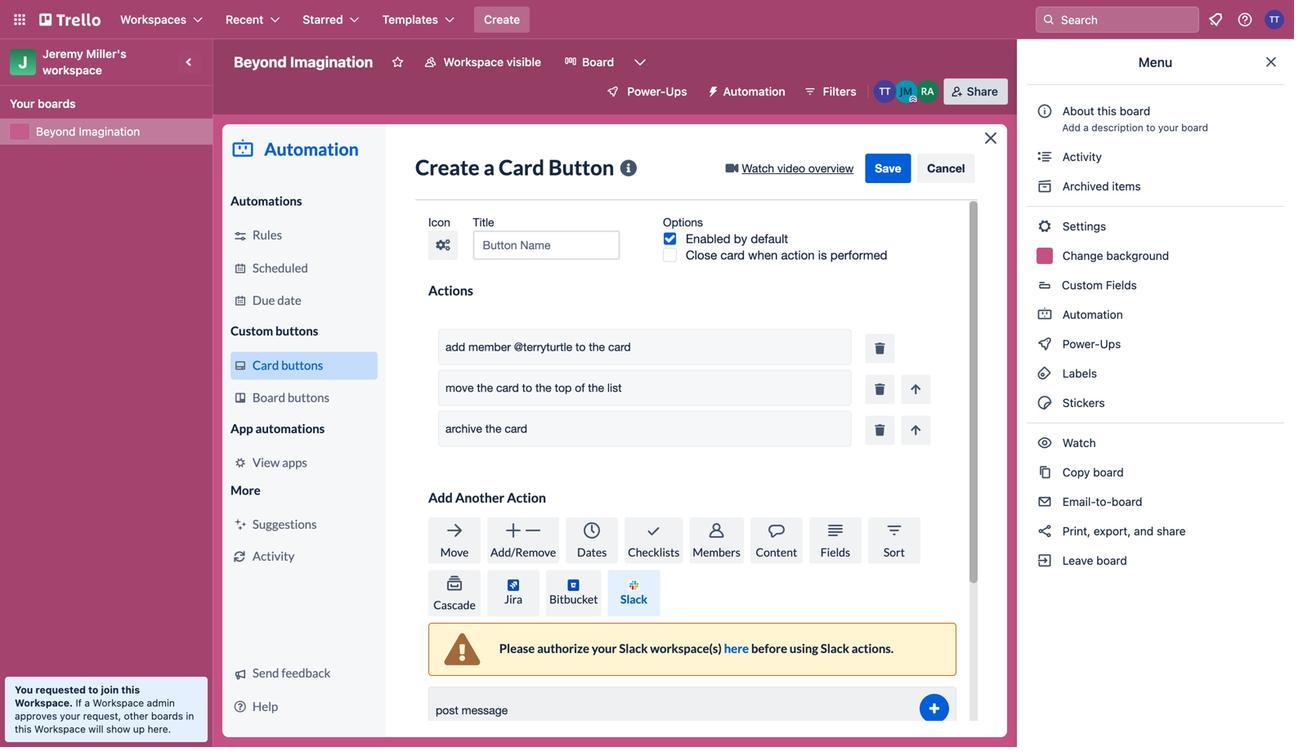 Task type: vqa. For each thing, say whether or not it's contained in the screenshot.
Power-Ups within the button
yes



Task type: locate. For each thing, give the bounding box(es) containing it.
beyond imagination inside board name text field
[[234, 53, 373, 71]]

sm image inside print, export, and share link
[[1037, 523, 1053, 540]]

beyond
[[234, 53, 287, 71], [36, 125, 76, 138]]

1 vertical spatial your
[[60, 710, 80, 722]]

1 horizontal spatial to
[[1146, 122, 1155, 133]]

1 vertical spatial terry turtle (terryturtle) image
[[874, 80, 896, 103]]

automation left filters button
[[723, 85, 785, 98]]

sm image
[[1037, 218, 1053, 235], [1037, 365, 1053, 382], [1037, 395, 1053, 411], [1037, 464, 1053, 481], [1037, 523, 1053, 540], [1037, 553, 1053, 569]]

create
[[484, 13, 520, 26]]

1 vertical spatial this
[[121, 684, 140, 696]]

description
[[1091, 122, 1143, 133]]

sm image for copy board
[[1037, 464, 1053, 481]]

your
[[10, 97, 35, 110]]

0 vertical spatial power-ups
[[627, 85, 687, 98]]

1 vertical spatial automation
[[1059, 308, 1123, 321]]

1 vertical spatial power-
[[1063, 337, 1100, 351]]

1 vertical spatial boards
[[151, 710, 183, 722]]

0 horizontal spatial beyond
[[36, 125, 76, 138]]

sm image left stickers
[[1037, 395, 1053, 411]]

background
[[1106, 249, 1169, 262]]

boards right your
[[38, 97, 76, 110]]

1 horizontal spatial automation
[[1059, 308, 1123, 321]]

change background
[[1059, 249, 1169, 262]]

power- up "labels"
[[1063, 337, 1100, 351]]

1 horizontal spatial imagination
[[290, 53, 373, 71]]

primary element
[[0, 0, 1294, 39]]

2 vertical spatial workspace
[[34, 723, 86, 735]]

imagination down the your boards with 1 items 'element'
[[79, 125, 140, 138]]

0 vertical spatial automation
[[723, 85, 785, 98]]

0 horizontal spatial your
[[60, 710, 80, 722]]

sm image for stickers
[[1037, 395, 1053, 411]]

other
[[124, 710, 148, 722]]

to left join
[[88, 684, 98, 696]]

1 vertical spatial workspace
[[93, 697, 144, 709]]

0 horizontal spatial this
[[15, 723, 32, 735]]

1 vertical spatial imagination
[[79, 125, 140, 138]]

2 horizontal spatial workspace
[[443, 55, 504, 69]]

ruby anderson (rubyanderson7) image
[[916, 80, 939, 103]]

sm image inside power-ups "link"
[[1037, 336, 1053, 352]]

sm image inside settings link
[[1037, 218, 1053, 235]]

a inside if a workspace admin approves your request, other boards in this workspace will show up here.
[[85, 697, 90, 709]]

customize views image
[[632, 54, 648, 70]]

sm image for activity
[[1037, 149, 1053, 165]]

about this board add a description to your board
[[1062, 104, 1208, 133]]

your inside if a workspace admin approves your request, other boards in this workspace will show up here.
[[60, 710, 80, 722]]

sm image for watch
[[1037, 435, 1053, 451]]

menu
[[1139, 54, 1172, 70]]

2 sm image from the top
[[1037, 365, 1053, 382]]

print, export, and share
[[1059, 524, 1186, 538]]

beyond down your boards
[[36, 125, 76, 138]]

1 vertical spatial beyond
[[36, 125, 76, 138]]

automation link
[[1027, 302, 1284, 328]]

sm image inside labels link
[[1037, 365, 1053, 382]]

imagination
[[290, 53, 373, 71], [79, 125, 140, 138]]

power-ups inside button
[[627, 85, 687, 98]]

terry turtle (terryturtle) image
[[1265, 10, 1284, 29], [874, 80, 896, 103]]

beyond imagination down starred
[[234, 53, 373, 71]]

0 horizontal spatial power-ups
[[627, 85, 687, 98]]

jeremy
[[43, 47, 83, 60]]

power-ups link
[[1027, 331, 1284, 357]]

this up "description"
[[1097, 104, 1117, 118]]

stickers
[[1059, 396, 1105, 410]]

back to home image
[[39, 7, 101, 33]]

to up the activity link on the right top of the page
[[1146, 122, 1155, 133]]

workspace down approves
[[34, 723, 86, 735]]

workspace.
[[15, 697, 73, 709]]

power-ups
[[627, 85, 687, 98], [1059, 337, 1124, 351]]

beyond imagination
[[234, 53, 373, 71], [36, 125, 140, 138]]

6 sm image from the top
[[1037, 553, 1053, 569]]

boards down admin
[[151, 710, 183, 722]]

0 vertical spatial a
[[1083, 122, 1089, 133]]

0 vertical spatial to
[[1146, 122, 1155, 133]]

beyond imagination inside beyond imagination 'link'
[[36, 125, 140, 138]]

0 horizontal spatial a
[[85, 697, 90, 709]]

fields
[[1106, 278, 1137, 292]]

email-to-board
[[1059, 495, 1142, 508]]

1 horizontal spatial boards
[[151, 710, 183, 722]]

power-ups down 'customize views' "image"
[[627, 85, 687, 98]]

your down if
[[60, 710, 80, 722]]

sm image for automation
[[1037, 307, 1053, 323]]

your up the activity link on the right top of the page
[[1158, 122, 1179, 133]]

0 vertical spatial this
[[1097, 104, 1117, 118]]

0 horizontal spatial imagination
[[79, 125, 140, 138]]

1 horizontal spatial power-ups
[[1059, 337, 1124, 351]]

board up the print, export, and share
[[1112, 495, 1142, 508]]

boards inside 'element'
[[38, 97, 76, 110]]

3 sm image from the top
[[1037, 395, 1053, 411]]

1 vertical spatial a
[[85, 697, 90, 709]]

0 vertical spatial your
[[1158, 122, 1179, 133]]

this
[[1097, 104, 1117, 118], [121, 684, 140, 696], [15, 723, 32, 735]]

automation inside button
[[723, 85, 785, 98]]

0 vertical spatial power-
[[627, 85, 666, 98]]

about
[[1063, 104, 1094, 118]]

terry turtle (terryturtle) image right open information menu 'icon'
[[1265, 10, 1284, 29]]

1 sm image from the top
[[1037, 218, 1053, 235]]

0 horizontal spatial automation
[[723, 85, 785, 98]]

sm image inside leave board 'link'
[[1037, 553, 1053, 569]]

copy board
[[1059, 466, 1124, 479]]

jeremy miller (jeremymiller198) image
[[895, 80, 918, 103]]

board down export,
[[1096, 554, 1127, 567]]

sm image inside the activity link
[[1037, 149, 1053, 165]]

starred button
[[293, 7, 369, 33]]

1 vertical spatial beyond imagination
[[36, 125, 140, 138]]

this down approves
[[15, 723, 32, 735]]

sm image inside "archived items" link
[[1037, 178, 1053, 195]]

a inside about this board add a description to your board
[[1083, 122, 1089, 133]]

sm image inside automation link
[[1037, 307, 1053, 323]]

ups left automation button
[[666, 85, 687, 98]]

1 horizontal spatial workspace
[[93, 697, 144, 709]]

workspace down join
[[93, 697, 144, 709]]

board
[[1120, 104, 1150, 118], [1181, 122, 1208, 133], [1093, 466, 1124, 479], [1112, 495, 1142, 508], [1096, 554, 1127, 567]]

power- inside "link"
[[1063, 337, 1100, 351]]

0 horizontal spatial to
[[88, 684, 98, 696]]

0 vertical spatial beyond imagination
[[234, 53, 373, 71]]

ups down automation link
[[1100, 337, 1121, 351]]

sm image left the print,
[[1037, 523, 1053, 540]]

imagination down the starred 'popup button'
[[290, 53, 373, 71]]

archived items link
[[1027, 173, 1284, 199]]

filters button
[[798, 78, 861, 105]]

sm image inside stickers link
[[1037, 395, 1053, 411]]

beyond imagination down the your boards with 1 items 'element'
[[36, 125, 140, 138]]

0 vertical spatial ups
[[666, 85, 687, 98]]

to-
[[1096, 495, 1112, 508]]

settings
[[1059, 219, 1106, 233]]

sm image left "labels"
[[1037, 365, 1053, 382]]

0 horizontal spatial ups
[[666, 85, 687, 98]]

0 horizontal spatial power-
[[627, 85, 666, 98]]

0 vertical spatial beyond
[[234, 53, 287, 71]]

this right join
[[121, 684, 140, 696]]

workspace left visible
[[443, 55, 504, 69]]

power-
[[627, 85, 666, 98], [1063, 337, 1100, 351]]

you
[[15, 684, 33, 696]]

a right add at top
[[1083, 122, 1089, 133]]

sm image left 'settings'
[[1037, 218, 1053, 235]]

1 horizontal spatial power-
[[1063, 337, 1100, 351]]

archived items
[[1059, 179, 1141, 193]]

a right if
[[85, 697, 90, 709]]

1 horizontal spatial beyond imagination
[[234, 53, 373, 71]]

open information menu image
[[1237, 11, 1253, 28]]

show
[[106, 723, 130, 735]]

workspace navigation collapse icon image
[[178, 51, 201, 74]]

ups
[[666, 85, 687, 98], [1100, 337, 1121, 351]]

2 horizontal spatial this
[[1097, 104, 1117, 118]]

sm image inside 'copy board' link
[[1037, 464, 1053, 481]]

workspace
[[443, 55, 504, 69], [93, 697, 144, 709], [34, 723, 86, 735]]

0 vertical spatial boards
[[38, 97, 76, 110]]

1 horizontal spatial this
[[121, 684, 140, 696]]

0 vertical spatial terry turtle (terryturtle) image
[[1265, 10, 1284, 29]]

recent button
[[216, 7, 290, 33]]

workspaces button
[[110, 7, 213, 33]]

a
[[1083, 122, 1089, 133], [85, 697, 90, 709]]

sm image left leave
[[1037, 553, 1053, 569]]

sm image left copy
[[1037, 464, 1053, 481]]

request,
[[83, 710, 121, 722]]

1 horizontal spatial beyond
[[234, 53, 287, 71]]

this member is an admin of this board. image
[[910, 96, 917, 103]]

sm image for print, export, and share
[[1037, 523, 1053, 540]]

power-ups inside "link"
[[1059, 337, 1124, 351]]

power-ups up "labels"
[[1059, 337, 1124, 351]]

terry turtle (terryturtle) image left the this member is an admin of this board. icon
[[874, 80, 896, 103]]

templates
[[382, 13, 438, 26]]

sm image inside watch link
[[1037, 435, 1053, 451]]

beyond down recent popup button
[[234, 53, 287, 71]]

1 vertical spatial power-ups
[[1059, 337, 1124, 351]]

automation down custom fields
[[1059, 308, 1123, 321]]

0 horizontal spatial terry turtle (terryturtle) image
[[874, 80, 896, 103]]

sm image for archived items
[[1037, 178, 1053, 195]]

0 vertical spatial imagination
[[290, 53, 373, 71]]

2 vertical spatial this
[[15, 723, 32, 735]]

sm image inside email-to-board 'link'
[[1037, 494, 1053, 510]]

0 notifications image
[[1206, 10, 1225, 29]]

1 vertical spatial ups
[[1100, 337, 1121, 351]]

1 horizontal spatial a
[[1083, 122, 1089, 133]]

power-ups button
[[595, 78, 697, 105]]

labels link
[[1027, 360, 1284, 387]]

1 horizontal spatial terry turtle (terryturtle) image
[[1265, 10, 1284, 29]]

add
[[1062, 122, 1081, 133]]

1 horizontal spatial your
[[1158, 122, 1179, 133]]

1 horizontal spatial ups
[[1100, 337, 1121, 351]]

approves
[[15, 710, 57, 722]]

watch
[[1059, 436, 1099, 450]]

your
[[1158, 122, 1179, 133], [60, 710, 80, 722]]

sm image
[[700, 78, 723, 101], [1037, 149, 1053, 165], [1037, 178, 1053, 195], [1037, 307, 1053, 323], [1037, 336, 1053, 352], [1037, 435, 1053, 451], [1037, 494, 1053, 510]]

export,
[[1094, 524, 1131, 538]]

5 sm image from the top
[[1037, 523, 1053, 540]]

automation
[[723, 85, 785, 98], [1059, 308, 1123, 321]]

0 horizontal spatial boards
[[38, 97, 76, 110]]

ups inside "link"
[[1100, 337, 1121, 351]]

this inside if a workspace admin approves your request, other boards in this workspace will show up here.
[[15, 723, 32, 735]]

4 sm image from the top
[[1037, 464, 1053, 481]]

sm image for leave board
[[1037, 553, 1053, 569]]

leave board
[[1059, 554, 1127, 567]]

1 vertical spatial to
[[88, 684, 98, 696]]

0 horizontal spatial beyond imagination
[[36, 125, 140, 138]]

power- down 'customize views' "image"
[[627, 85, 666, 98]]

0 vertical spatial workspace
[[443, 55, 504, 69]]



Task type: describe. For each thing, give the bounding box(es) containing it.
miller's
[[86, 47, 126, 60]]

change
[[1063, 249, 1103, 262]]

Board name text field
[[226, 49, 381, 75]]

here.
[[148, 723, 171, 735]]

workspace inside 'button'
[[443, 55, 504, 69]]

board inside 'link'
[[1096, 554, 1127, 567]]

sm image for settings
[[1037, 218, 1053, 235]]

email-
[[1063, 495, 1096, 508]]

beyond imagination link
[[36, 123, 203, 140]]

visible
[[507, 55, 541, 69]]

copy board link
[[1027, 459, 1284, 486]]

your boards with 1 items element
[[10, 94, 195, 114]]

change background link
[[1027, 243, 1284, 269]]

custom fields
[[1062, 278, 1137, 292]]

admin
[[147, 697, 175, 709]]

copy
[[1063, 466, 1090, 479]]

to inside you requested to join this workspace.
[[88, 684, 98, 696]]

beyond inside 'link'
[[36, 125, 76, 138]]

labels
[[1059, 367, 1097, 380]]

to inside about this board add a description to your board
[[1146, 122, 1155, 133]]

workspace visible
[[443, 55, 541, 69]]

workspaces
[[120, 13, 186, 26]]

boards inside if a workspace admin approves your request, other boards in this workspace will show up here.
[[151, 710, 183, 722]]

workspace visible button
[[414, 49, 551, 75]]

you requested to join this workspace.
[[15, 684, 140, 709]]

if a workspace admin approves your request, other boards in this workspace will show up here.
[[15, 697, 194, 735]]

this inside you requested to join this workspace.
[[121, 684, 140, 696]]

watch link
[[1027, 430, 1284, 456]]

starred
[[303, 13, 343, 26]]

imagination inside board name text field
[[290, 53, 373, 71]]

custom fields button
[[1027, 272, 1284, 298]]

up
[[133, 723, 145, 735]]

stickers link
[[1027, 390, 1284, 416]]

0 horizontal spatial workspace
[[34, 723, 86, 735]]

sm image for labels
[[1037, 365, 1053, 382]]

star or unstar board image
[[391, 56, 404, 69]]

recent
[[226, 13, 263, 26]]

templates button
[[373, 7, 464, 33]]

print,
[[1063, 524, 1090, 538]]

activity
[[1059, 150, 1102, 163]]

print, export, and share link
[[1027, 518, 1284, 544]]

this inside about this board add a description to your board
[[1097, 104, 1117, 118]]

board inside 'link'
[[1112, 495, 1142, 508]]

filters
[[823, 85, 856, 98]]

ups inside button
[[666, 85, 687, 98]]

beyond inside board name text field
[[234, 53, 287, 71]]

j
[[18, 52, 28, 72]]

will
[[88, 723, 103, 735]]

and
[[1134, 524, 1154, 538]]

automation button
[[700, 78, 795, 105]]

settings link
[[1027, 213, 1284, 240]]

if
[[76, 697, 82, 709]]

board up to- at right
[[1093, 466, 1124, 479]]

board up "description"
[[1120, 104, 1150, 118]]

board link
[[554, 49, 624, 75]]

board
[[582, 55, 614, 69]]

leave board link
[[1027, 548, 1284, 574]]

your boards
[[10, 97, 76, 110]]

sm image for power-ups
[[1037, 336, 1053, 352]]

share
[[967, 85, 998, 98]]

sm image inside automation button
[[700, 78, 723, 101]]

archived
[[1063, 179, 1109, 193]]

your inside about this board add a description to your board
[[1158, 122, 1179, 133]]

workspace
[[43, 63, 102, 77]]

in
[[186, 710, 194, 722]]

leave
[[1063, 554, 1093, 567]]

create button
[[474, 7, 530, 33]]

sm image for email-to-board
[[1037, 494, 1053, 510]]

email-to-board link
[[1027, 489, 1284, 515]]

board up the activity link on the right top of the page
[[1181, 122, 1208, 133]]

items
[[1112, 179, 1141, 193]]

imagination inside 'link'
[[79, 125, 140, 138]]

join
[[101, 684, 119, 696]]

requested
[[35, 684, 86, 696]]

power- inside button
[[627, 85, 666, 98]]

Search field
[[1036, 7, 1199, 33]]

jeremy miller's workspace
[[43, 47, 129, 77]]

activity link
[[1027, 144, 1284, 170]]

custom
[[1062, 278, 1103, 292]]

share button
[[944, 78, 1008, 105]]

search image
[[1042, 13, 1055, 26]]

share
[[1157, 524, 1186, 538]]



